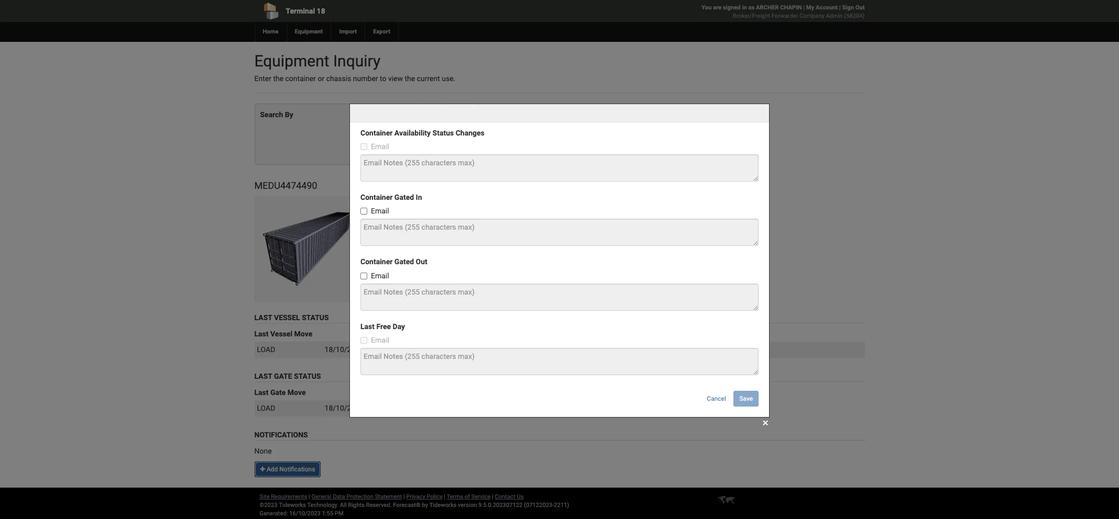 Task type: describe. For each thing, give the bounding box(es) containing it.
protection
[[347, 494, 374, 501]]

policy
[[427, 494, 443, 501]]

container
[[285, 74, 316, 83]]

0 vertical spatial export
[[373, 28, 390, 35]]

mscmont/138r
[[414, 346, 470, 354]]

privacy
[[406, 494, 425, 501]]

terminal 18
[[286, 7, 325, 15]]

(07122023-
[[524, 502, 554, 509]]

weight:
[[432, 250, 456, 258]]

technology.
[[307, 502, 339, 509]]

requirements
[[271, 494, 307, 501]]

terms
[[447, 494, 463, 501]]

data
[[333, 494, 345, 501]]

company
[[800, 13, 824, 19]]

admin
[[826, 13, 843, 19]]

location:
[[411, 240, 441, 248]]

plus image
[[260, 467, 265, 473]]

| up the 'tideworks'
[[444, 494, 445, 501]]

chassis
[[326, 74, 351, 83]]

site
[[260, 494, 270, 501]]

view
[[388, 74, 403, 83]]

us
[[517, 494, 524, 501]]

by
[[285, 111, 293, 119]]

version
[[458, 502, 477, 509]]

rights
[[348, 502, 365, 509]]

move for last gate move
[[288, 389, 306, 397]]

| left general
[[309, 494, 310, 501]]

gate for move
[[270, 389, 286, 397]]

pm
[[335, 511, 344, 518]]

inquiry
[[333, 52, 381, 70]]

1 the from the left
[[273, 74, 284, 83]]

category:
[[411, 219, 442, 227]]

| left sign
[[839, 4, 841, 11]]

add notifications
[[265, 466, 315, 474]]

import link
[[331, 22, 365, 42]]

vessel for move
[[270, 330, 292, 339]]

equipment for equipment
[[295, 28, 323, 35]]

archer
[[756, 4, 779, 11]]

as
[[749, 4, 755, 11]]

add notifications button
[[254, 462, 321, 478]]

18/10/2021 1:49 am for last vessel move
[[325, 346, 393, 354]]

out
[[856, 4, 865, 11]]

import
[[339, 28, 357, 35]]

terms of service link
[[447, 494, 491, 501]]

last vessel status
[[254, 314, 329, 322]]

load for gate
[[257, 405, 275, 413]]

add notifications link
[[254, 462, 321, 478]]

2 the from the left
[[405, 74, 415, 83]]

my account link
[[806, 4, 838, 11]]

clear button
[[487, 144, 513, 160]]

empty
[[436, 229, 456, 237]]

18/10/2021 1:49 am for last gate move
[[325, 405, 393, 413]]

generated:
[[260, 511, 288, 518]]

number
[[353, 74, 378, 83]]

equipment link
[[286, 22, 331, 42]]

statement
[[375, 494, 402, 501]]

signed
[[723, 4, 741, 11]]

2211)
[[554, 502, 569, 509]]

equipment inquiry enter the container or chassis number to view the current use.
[[254, 52, 456, 83]]

chapin
[[780, 4, 802, 11]]

full
[[727, 346, 738, 354]]

contact
[[495, 494, 515, 501]]

general
[[312, 494, 332, 501]]

(58204)
[[844, 13, 865, 19]]

am for last gate move
[[381, 405, 393, 413]]

category: status: empty location: v 0381284 gross weight:
[[411, 219, 479, 258]]

all
[[340, 502, 347, 509]]

sign
[[842, 4, 854, 11]]

export link
[[365, 22, 398, 42]]

terminal 18 link
[[254, 0, 500, 22]]

use.
[[442, 74, 456, 83]]

line:
[[411, 198, 428, 206]]

1:49 for last gate move
[[365, 405, 380, 413]]



Task type: locate. For each thing, give the bounding box(es) containing it.
status
[[302, 314, 329, 322], [294, 373, 321, 381]]

40dh image
[[254, 197, 360, 302]]

search button
[[515, 144, 546, 160]]

0 vertical spatial vessel
[[274, 314, 300, 322]]

1 horizontal spatial export
[[570, 346, 591, 354]]

medu4474490
[[254, 180, 317, 191]]

status:
[[411, 229, 434, 237]]

1 horizontal spatial the
[[405, 74, 415, 83]]

last for last vessel status
[[254, 314, 272, 322]]

search left by
[[260, 111, 283, 119]]

am
[[381, 346, 393, 354], [381, 405, 393, 413]]

search for search by
[[260, 111, 283, 119]]

0381284
[[450, 240, 479, 248]]

0 vertical spatial notifications
[[254, 431, 308, 440]]

1 vertical spatial 1:49
[[365, 405, 380, 413]]

1 1:49 from the top
[[365, 346, 380, 354]]

1 vertical spatial search
[[521, 148, 540, 155]]

load down last vessel move
[[257, 346, 275, 354]]

equipment up container
[[254, 52, 329, 70]]

1 vertical spatial export
[[570, 346, 591, 354]]

search inside button
[[521, 148, 540, 155]]

9.5.0.202307122
[[478, 502, 523, 509]]

1 vertical spatial 18/10/2021
[[325, 405, 364, 413]]

vessel down last vessel status
[[270, 330, 292, 339]]

1 vertical spatial move
[[288, 389, 306, 397]]

site requirements | general data protection statement | privacy policy | terms of service | contact us ©2023 tideworks technology. all rights reserved. forecast® by tideworks version 9.5.0.202307122 (07122023-2211) generated: 16/10/2023 1:55 pm
[[260, 494, 569, 518]]

current
[[417, 74, 440, 83]]

2 1:49 from the top
[[365, 405, 380, 413]]

vessel for status
[[274, 314, 300, 322]]

status for last vessel status
[[302, 314, 329, 322]]

1:49 for last vessel move
[[365, 346, 380, 354]]

0 vertical spatial load
[[257, 346, 275, 354]]

last vessel move
[[254, 330, 312, 339]]

none
[[254, 447, 272, 456]]

move for last vessel move
[[294, 330, 312, 339]]

0 vertical spatial 18/10/2021 1:49 am
[[325, 346, 393, 354]]

move down last gate status
[[288, 389, 306, 397]]

reserved.
[[366, 502, 392, 509]]

1 18/10/2021 1:49 am from the top
[[325, 346, 393, 354]]

notifications inside button
[[279, 466, 315, 474]]

search by
[[260, 111, 293, 119]]

account
[[816, 4, 838, 11]]

contact us link
[[495, 494, 524, 501]]

1 vertical spatial 18/10/2021 1:49 am
[[325, 405, 393, 413]]

last for last gate move
[[254, 389, 269, 397]]

1 vertical spatial vessel
[[270, 330, 292, 339]]

add
[[267, 466, 278, 474]]

18/10/2021 for last gate move
[[325, 405, 364, 413]]

©2023 tideworks
[[260, 502, 306, 509]]

18/10/2021 for last vessel move
[[325, 346, 364, 354]]

0 vertical spatial move
[[294, 330, 312, 339]]

broker/freight
[[733, 13, 770, 19]]

|
[[803, 4, 805, 11], [839, 4, 841, 11], [309, 494, 310, 501], [403, 494, 405, 501], [444, 494, 445, 501], [492, 494, 493, 501]]

last gate move
[[254, 389, 306, 397]]

general data protection statement link
[[312, 494, 402, 501]]

forecast®
[[393, 502, 421, 509]]

of
[[465, 494, 470, 501]]

1:49
[[365, 346, 380, 354], [365, 405, 380, 413]]

terminal
[[286, 7, 315, 15]]

2 am from the top
[[381, 405, 393, 413]]

1:55
[[322, 511, 333, 518]]

clear
[[493, 148, 508, 155]]

gross
[[411, 250, 430, 258]]

18/10/2021
[[325, 346, 364, 354], [325, 405, 364, 413]]

status up last vessel move
[[302, 314, 329, 322]]

last up last gate move
[[254, 373, 272, 381]]

search
[[260, 111, 283, 119], [521, 148, 540, 155]]

vessel up last vessel move
[[274, 314, 300, 322]]

are
[[713, 4, 722, 11]]

load for vessel
[[257, 346, 275, 354]]

0 vertical spatial search
[[260, 111, 283, 119]]

my
[[806, 4, 814, 11]]

16/10/2023
[[289, 511, 321, 518]]

last for last vessel move
[[254, 330, 269, 339]]

gate for status
[[274, 373, 292, 381]]

notifications
[[254, 431, 308, 440], [279, 466, 315, 474]]

0 vertical spatial status
[[302, 314, 329, 322]]

last
[[254, 314, 272, 322], [254, 330, 269, 339], [254, 373, 272, 381], [254, 389, 269, 397]]

1 vertical spatial status
[[294, 373, 321, 381]]

tideworks
[[429, 502, 457, 509]]

notifications right the add at the bottom left of the page
[[279, 466, 315, 474]]

1 load from the top
[[257, 346, 275, 354]]

1 last from the top
[[254, 314, 272, 322]]

gate down last gate status
[[270, 389, 286, 397]]

v
[[443, 240, 448, 248]]

| up forecast®
[[403, 494, 405, 501]]

last gate status
[[254, 373, 321, 381]]

site requirements link
[[260, 494, 307, 501]]

Number * text field
[[361, 123, 546, 139]]

18
[[317, 7, 325, 15]]

the right enter
[[273, 74, 284, 83]]

search right clear button at the left top
[[521, 148, 540, 155]]

load down last gate move
[[257, 405, 275, 413]]

2 18/10/2021 1:49 am from the top
[[325, 405, 393, 413]]

last down last vessel status
[[254, 330, 269, 339]]

0 vertical spatial am
[[381, 346, 393, 354]]

equipment inside equipment inquiry enter the container or chassis number to view the current use.
[[254, 52, 329, 70]]

last down last gate status
[[254, 389, 269, 397]]

0 vertical spatial equipment
[[295, 28, 323, 35]]

the right view
[[405, 74, 415, 83]]

gate
[[274, 373, 292, 381], [270, 389, 286, 397]]

service
[[472, 494, 491, 501]]

by
[[422, 502, 428, 509]]

0 horizontal spatial the
[[273, 74, 284, 83]]

18/10/2021 1:49 am
[[325, 346, 393, 354], [325, 405, 393, 413]]

| left my
[[803, 4, 805, 11]]

0 vertical spatial 1:49
[[365, 346, 380, 354]]

0 vertical spatial gate
[[274, 373, 292, 381]]

you are signed in as archer chapin | my account | sign out broker/freight forwarder company admin (58204)
[[702, 4, 865, 19]]

to
[[380, 74, 386, 83]]

1 vertical spatial load
[[257, 405, 275, 413]]

| up 9.5.0.202307122
[[492, 494, 493, 501]]

status for last gate status
[[294, 373, 321, 381]]

0 horizontal spatial export
[[373, 28, 390, 35]]

home
[[263, 28, 279, 35]]

vessel
[[274, 314, 300, 322], [270, 330, 292, 339]]

3 last from the top
[[254, 373, 272, 381]]

you
[[702, 4, 712, 11]]

export
[[373, 28, 390, 35], [570, 346, 591, 354]]

last up last vessel move
[[254, 314, 272, 322]]

or
[[318, 74, 324, 83]]

1 am from the top
[[381, 346, 393, 354]]

privacy policy link
[[406, 494, 443, 501]]

in
[[742, 4, 747, 11]]

move down last vessel status
[[294, 330, 312, 339]]

2 18/10/2021 from the top
[[325, 405, 364, 413]]

status up last gate move
[[294, 373, 321, 381]]

load
[[257, 346, 275, 354], [257, 405, 275, 413]]

the
[[273, 74, 284, 83], [405, 74, 415, 83]]

4 last from the top
[[254, 389, 269, 397]]

1 vertical spatial equipment
[[254, 52, 329, 70]]

1 vertical spatial notifications
[[279, 466, 315, 474]]

equipment down terminal 18
[[295, 28, 323, 35]]

search for search
[[521, 148, 540, 155]]

0 horizontal spatial search
[[260, 111, 283, 119]]

forwarder
[[772, 13, 798, 19]]

am for last vessel move
[[381, 346, 393, 354]]

enter
[[254, 74, 271, 83]]

0 vertical spatial 18/10/2021
[[325, 346, 364, 354]]

2 last from the top
[[254, 330, 269, 339]]

1 horizontal spatial search
[[521, 148, 540, 155]]

last for last gate status
[[254, 373, 272, 381]]

1 18/10/2021 from the top
[[325, 346, 364, 354]]

sign out link
[[842, 4, 865, 11]]

home link
[[254, 22, 286, 42]]

1 vertical spatial am
[[381, 405, 393, 413]]

equipment
[[295, 28, 323, 35], [254, 52, 329, 70]]

2 load from the top
[[257, 405, 275, 413]]

gate up last gate move
[[274, 373, 292, 381]]

equipment for equipment inquiry enter the container or chassis number to view the current use.
[[254, 52, 329, 70]]

move
[[294, 330, 312, 339], [288, 389, 306, 397]]

notifications up none
[[254, 431, 308, 440]]

1 vertical spatial gate
[[270, 389, 286, 397]]



Task type: vqa. For each thing, say whether or not it's contained in the screenshot.
Data
yes



